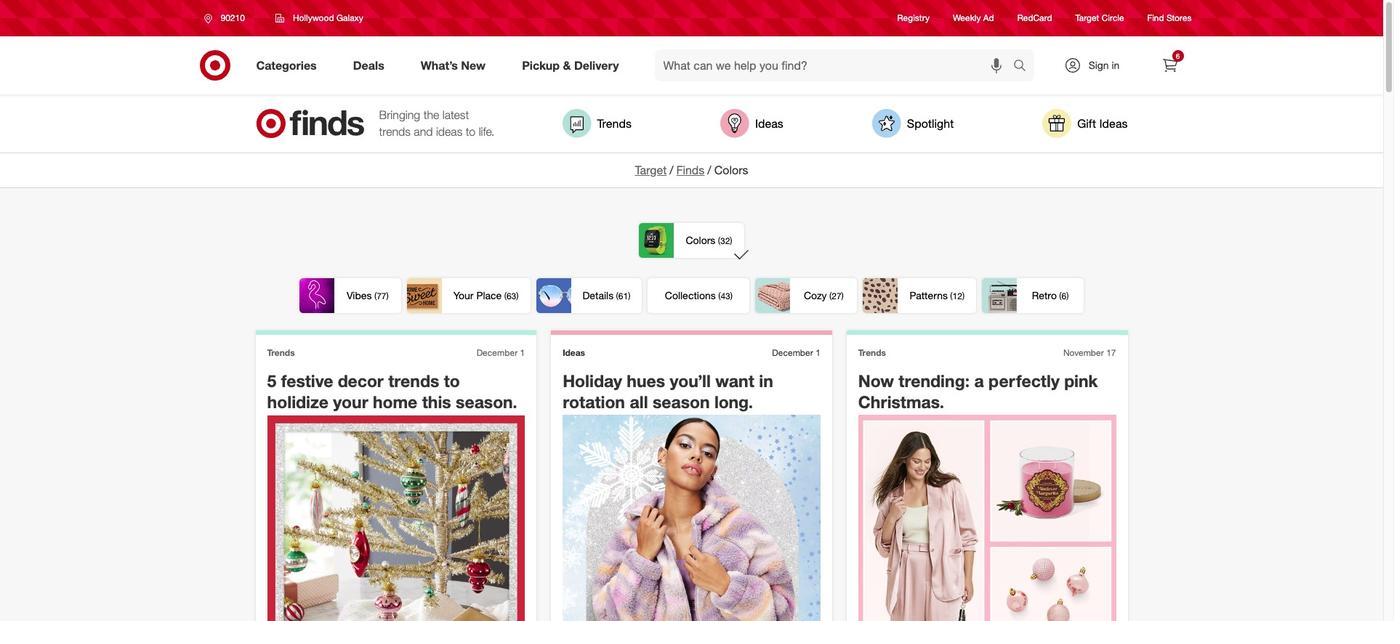 Task type: vqa. For each thing, say whether or not it's contained in the screenshot.
Now trending: a perfectly pink Christmas. on the right of the page
yes



Task type: locate. For each thing, give the bounding box(es) containing it.
) inside collections ( 43 )
[[731, 291, 733, 302]]

home
[[373, 392, 418, 412]]

)
[[730, 235, 733, 246], [386, 291, 389, 302], [516, 291, 519, 302], [628, 291, 631, 302], [731, 291, 733, 302], [842, 291, 844, 302], [963, 291, 965, 302], [1067, 291, 1069, 302]]

holiday hues you'll want in rotation all season long.
[[563, 371, 773, 412]]

1 horizontal spatial 6
[[1176, 52, 1180, 60]]

1
[[520, 347, 525, 358], [816, 347, 821, 358]]

0 horizontal spatial trends
[[267, 347, 295, 358]]

in right 'sign'
[[1112, 59, 1120, 71]]

trends
[[597, 116, 632, 131], [267, 347, 295, 358], [859, 347, 886, 358]]

collections
[[665, 289, 716, 302]]

the
[[424, 108, 439, 122]]

( right patterns
[[951, 291, 953, 302]]

(
[[718, 235, 720, 246], [374, 291, 377, 302], [504, 291, 507, 302], [616, 291, 619, 302], [718, 291, 721, 302], [830, 291, 832, 302], [951, 291, 953, 302], [1060, 291, 1062, 302]]

2 horizontal spatial trends
[[859, 347, 886, 358]]

0 vertical spatial trends
[[379, 124, 411, 139]]

) inside patterns ( 12 )
[[963, 291, 965, 302]]

0 horizontal spatial 6
[[1062, 291, 1067, 302]]

trends for to
[[388, 371, 439, 391]]

( right details
[[616, 291, 619, 302]]

5
[[267, 371, 277, 391]]

details
[[583, 289, 614, 302]]

gift ideas link
[[1043, 109, 1128, 138]]

target / finds / colors
[[635, 163, 749, 177]]

) inside retro ( 6 )
[[1067, 291, 1069, 302]]

6
[[1176, 52, 1180, 60], [1062, 291, 1067, 302]]

) right collections
[[731, 291, 733, 302]]

0 horizontal spatial in
[[759, 371, 773, 391]]

) right patterns
[[963, 291, 965, 302]]

1 horizontal spatial december 1
[[772, 347, 821, 358]]

target link
[[635, 163, 667, 177]]

ideas
[[755, 116, 784, 131], [1100, 116, 1128, 131], [563, 347, 585, 358]]

) right details
[[628, 291, 631, 302]]

in
[[1112, 59, 1120, 71], [759, 371, 773, 391]]

1 horizontal spatial to
[[466, 124, 476, 139]]

your
[[454, 289, 474, 302]]

0 horizontal spatial to
[[444, 371, 460, 391]]

trending:
[[899, 371, 970, 391]]

to up the this
[[444, 371, 460, 391]]

decor
[[338, 371, 384, 391]]

) right place
[[516, 291, 519, 302]]

( inside "your place ( 63 )"
[[504, 291, 507, 302]]

you'll
[[670, 371, 711, 391]]

1 vertical spatial in
[[759, 371, 773, 391]]

trends inside 5 festive decor trends to holidize your home this season.
[[388, 371, 439, 391]]

) inside "details ( 61 )"
[[628, 291, 631, 302]]

1 / from the left
[[670, 163, 674, 177]]

) up 43
[[730, 235, 733, 246]]

6 right retro
[[1062, 291, 1067, 302]]

63
[[507, 291, 516, 302]]

sign
[[1089, 59, 1109, 71]]

2 december 1 from the left
[[772, 347, 821, 358]]

5 festive decor trends to holidize your home this season. image
[[267, 416, 525, 622]]

6 down stores
[[1176, 52, 1180, 60]]

december
[[477, 347, 518, 358], [772, 347, 813, 358]]

) inside "your place ( 63 )"
[[516, 291, 519, 302]]

december 1 down cozy
[[772, 347, 821, 358]]

( inside patterns ( 12 )
[[951, 291, 953, 302]]

trends down the delivery
[[597, 116, 632, 131]]

2 december from the left
[[772, 347, 813, 358]]

) for cozy
[[842, 291, 844, 302]]

( for collections
[[718, 291, 721, 302]]

trends
[[379, 124, 411, 139], [388, 371, 439, 391]]

) right retro
[[1067, 291, 1069, 302]]

) for details
[[628, 291, 631, 302]]

trends for and
[[379, 124, 411, 139]]

colors ( 32 )
[[686, 234, 733, 246]]

colors right finds link on the top
[[714, 163, 749, 177]]

( inside colors ( 32 )
[[718, 235, 720, 246]]

0 vertical spatial to
[[466, 124, 476, 139]]

( for patterns
[[951, 291, 953, 302]]

details ( 61 )
[[583, 289, 631, 302]]

1 horizontal spatial target
[[1076, 13, 1100, 24]]

( right place
[[504, 291, 507, 302]]

( right collections
[[718, 291, 721, 302]]

1 vertical spatial trends
[[388, 371, 439, 391]]

to left the life.
[[466, 124, 476, 139]]

0 horizontal spatial december
[[477, 347, 518, 358]]

0 vertical spatial target
[[1076, 13, 1100, 24]]

) inside vibes ( 77 )
[[386, 291, 389, 302]]

0 vertical spatial in
[[1112, 59, 1120, 71]]

0 horizontal spatial december 1
[[477, 347, 525, 358]]

) right cozy
[[842, 291, 844, 302]]

long.
[[715, 392, 753, 412]]

) inside colors ( 32 )
[[730, 235, 733, 246]]

deals
[[353, 58, 384, 72]]

90210
[[221, 12, 245, 23]]

1 december 1 from the left
[[477, 347, 525, 358]]

( right vibes
[[374, 291, 377, 302]]

What can we help you find? suggestions appear below search field
[[655, 49, 1017, 81]]

categories link
[[244, 49, 335, 81]]

december for holiday hues you'll want in rotation all season long.
[[772, 347, 813, 358]]

december up season.
[[477, 347, 518, 358]]

( inside cozy ( 27 )
[[830, 291, 832, 302]]

/ left finds
[[670, 163, 674, 177]]

( right cozy
[[830, 291, 832, 302]]

1 1 from the left
[[520, 347, 525, 358]]

colors left 32
[[686, 234, 716, 246]]

1 for holiday hues you'll want in rotation all season long.
[[816, 347, 821, 358]]

target
[[1076, 13, 1100, 24], [635, 163, 667, 177]]

december for 5 festive decor trends to holidize your home this season.
[[477, 347, 518, 358]]

bringing
[[379, 108, 420, 122]]

0 horizontal spatial /
[[670, 163, 674, 177]]

trends for 5 festive decor trends to holidize your home this season.
[[267, 347, 295, 358]]

0 horizontal spatial 1
[[520, 347, 525, 358]]

1 horizontal spatial december
[[772, 347, 813, 358]]

2 1 from the left
[[816, 347, 821, 358]]

0 horizontal spatial target
[[635, 163, 667, 177]]

( inside retro ( 6 )
[[1060, 291, 1062, 302]]

registry
[[898, 13, 930, 24]]

hues
[[627, 371, 665, 391]]

1 horizontal spatial 1
[[816, 347, 821, 358]]

find
[[1148, 13, 1165, 24]]

( up collections ( 43 )
[[718, 235, 720, 246]]

sign in
[[1089, 59, 1120, 71]]

target for target / finds / colors
[[635, 163, 667, 177]]

hollywood galaxy button
[[266, 5, 373, 31]]

1 vertical spatial to
[[444, 371, 460, 391]]

december down cozy
[[772, 347, 813, 358]]

( inside collections ( 43 )
[[718, 291, 721, 302]]

december 1 up season.
[[477, 347, 525, 358]]

and
[[414, 124, 433, 139]]

december 1 for 5 festive decor trends to holidize your home this season.
[[477, 347, 525, 358]]

latest
[[443, 108, 469, 122]]

1 vertical spatial 6
[[1062, 291, 1067, 302]]

1 horizontal spatial /
[[708, 163, 712, 177]]

) right vibes
[[386, 291, 389, 302]]

cozy ( 27 )
[[804, 289, 844, 302]]

trends up the 5 at the bottom of page
[[267, 347, 295, 358]]

collections ( 43 )
[[665, 289, 733, 302]]

perfectly
[[989, 371, 1060, 391]]

finds link
[[677, 163, 705, 177]]

trends up now
[[859, 347, 886, 358]]

1 december from the left
[[477, 347, 518, 358]]

trends inside "bringing the latest trends and ideas to life."
[[379, 124, 411, 139]]

1 vertical spatial target
[[635, 163, 667, 177]]

to
[[466, 124, 476, 139], [444, 371, 460, 391]]

&
[[563, 58, 571, 72]]

/ right finds
[[708, 163, 712, 177]]

vibes ( 77 )
[[347, 289, 389, 302]]

( inside vibes ( 77 )
[[374, 291, 377, 302]]

november
[[1064, 347, 1104, 358]]

retro
[[1032, 289, 1057, 302]]

77
[[377, 291, 386, 302]]

in right want
[[759, 371, 773, 391]]

( inside "details ( 61 )"
[[616, 291, 619, 302]]

) for colors
[[730, 235, 733, 246]]

) inside cozy ( 27 )
[[842, 291, 844, 302]]

target left circle
[[1076, 13, 1100, 24]]

spotlight
[[907, 116, 954, 131]]

27
[[832, 291, 842, 302]]

target left finds link on the top
[[635, 163, 667, 177]]

trends up home
[[388, 371, 439, 391]]

( for retro
[[1060, 291, 1062, 302]]

6 link
[[1154, 49, 1186, 81]]

colors
[[714, 163, 749, 177], [686, 234, 716, 246]]

0 vertical spatial colors
[[714, 163, 749, 177]]

trends down bringing
[[379, 124, 411, 139]]

ideas
[[436, 124, 463, 139]]

( right retro
[[1060, 291, 1062, 302]]

1 horizontal spatial in
[[1112, 59, 1120, 71]]



Task type: describe. For each thing, give the bounding box(es) containing it.
rotation
[[563, 392, 625, 412]]

want
[[716, 371, 755, 391]]

registry link
[[898, 12, 930, 24]]

a
[[975, 371, 984, 391]]

what's new link
[[408, 49, 504, 81]]

6 inside retro ( 6 )
[[1062, 291, 1067, 302]]

hollywood galaxy
[[293, 12, 363, 23]]

bringing the latest trends and ideas to life.
[[379, 108, 495, 139]]

( for details
[[616, 291, 619, 302]]

61
[[619, 291, 628, 302]]

spotlight link
[[872, 109, 954, 138]]

holidize
[[267, 392, 329, 412]]

12
[[953, 291, 963, 302]]

all
[[630, 392, 648, 412]]

search button
[[1007, 49, 1042, 84]]

life.
[[479, 124, 495, 139]]

hollywood
[[293, 12, 334, 23]]

season.
[[456, 392, 517, 412]]

vibes
[[347, 289, 372, 302]]

cozy
[[804, 289, 827, 302]]

ideas link
[[720, 109, 784, 138]]

your place ( 63 )
[[454, 289, 519, 302]]

pickup & delivery
[[522, 58, 619, 72]]

redcard link
[[1018, 12, 1052, 24]]

target finds image
[[256, 109, 365, 138]]

) for vibes
[[386, 291, 389, 302]]

finds
[[677, 163, 705, 177]]

december 1 for holiday hues you'll want in rotation all season long.
[[772, 347, 821, 358]]

delivery
[[574, 58, 619, 72]]

5 festive decor trends to holidize your home this season.
[[267, 371, 517, 412]]

redcard
[[1018, 13, 1052, 24]]

to inside 5 festive decor trends to holidize your home this season.
[[444, 371, 460, 391]]

pickup & delivery link
[[510, 49, 637, 81]]

november 17
[[1064, 347, 1116, 358]]

) for retro
[[1067, 291, 1069, 302]]

target circle link
[[1076, 12, 1125, 24]]

1 horizontal spatial ideas
[[755, 116, 784, 131]]

festive
[[281, 371, 333, 391]]

find stores link
[[1148, 12, 1192, 24]]

) for patterns
[[963, 291, 965, 302]]

find stores
[[1148, 13, 1192, 24]]

2 horizontal spatial ideas
[[1100, 116, 1128, 131]]

17
[[1107, 347, 1116, 358]]

now trending: a perfectly pink christmas.
[[859, 371, 1098, 412]]

patterns ( 12 )
[[910, 289, 965, 302]]

ad
[[984, 13, 994, 24]]

season
[[653, 392, 710, 412]]

holiday
[[563, 371, 622, 391]]

trends for now trending: a perfectly pink christmas.
[[859, 347, 886, 358]]

what's
[[421, 58, 458, 72]]

43
[[721, 291, 731, 302]]

90210 button
[[194, 5, 260, 31]]

) for collections
[[731, 291, 733, 302]]

in inside holiday hues you'll want in rotation all season long.
[[759, 371, 773, 391]]

32
[[720, 235, 730, 246]]

what's new
[[421, 58, 486, 72]]

circle
[[1102, 13, 1125, 24]]

search
[[1007, 59, 1042, 74]]

now
[[859, 371, 894, 391]]

1 horizontal spatial trends
[[597, 116, 632, 131]]

0 horizontal spatial ideas
[[563, 347, 585, 358]]

sign in link
[[1052, 49, 1143, 81]]

target for target circle
[[1076, 13, 1100, 24]]

1 vertical spatial colors
[[686, 234, 716, 246]]

weekly
[[953, 13, 981, 24]]

categories
[[256, 58, 317, 72]]

( for vibes
[[374, 291, 377, 302]]

weekly ad
[[953, 13, 994, 24]]

weekly ad link
[[953, 12, 994, 24]]

target circle
[[1076, 13, 1125, 24]]

to inside "bringing the latest trends and ideas to life."
[[466, 124, 476, 139]]

now trending: a perfectly pink christmas. image
[[859, 416, 1116, 622]]

retro ( 6 )
[[1032, 289, 1069, 302]]

1 for 5 festive decor trends to holidize your home this season.
[[520, 347, 525, 358]]

2 / from the left
[[708, 163, 712, 177]]

holiday hues you'll want in rotation all season long. image
[[563, 416, 821, 622]]

( for cozy
[[830, 291, 832, 302]]

your
[[333, 392, 368, 412]]

( for colors
[[718, 235, 720, 246]]

gift
[[1078, 116, 1097, 131]]

place
[[477, 289, 502, 302]]

pickup
[[522, 58, 560, 72]]

stores
[[1167, 13, 1192, 24]]

pink
[[1065, 371, 1098, 391]]

0 vertical spatial 6
[[1176, 52, 1180, 60]]

gift ideas
[[1078, 116, 1128, 131]]

deals link
[[341, 49, 403, 81]]

christmas.
[[859, 392, 945, 412]]

galaxy
[[337, 12, 363, 23]]

patterns
[[910, 289, 948, 302]]

trends link
[[562, 109, 632, 138]]



